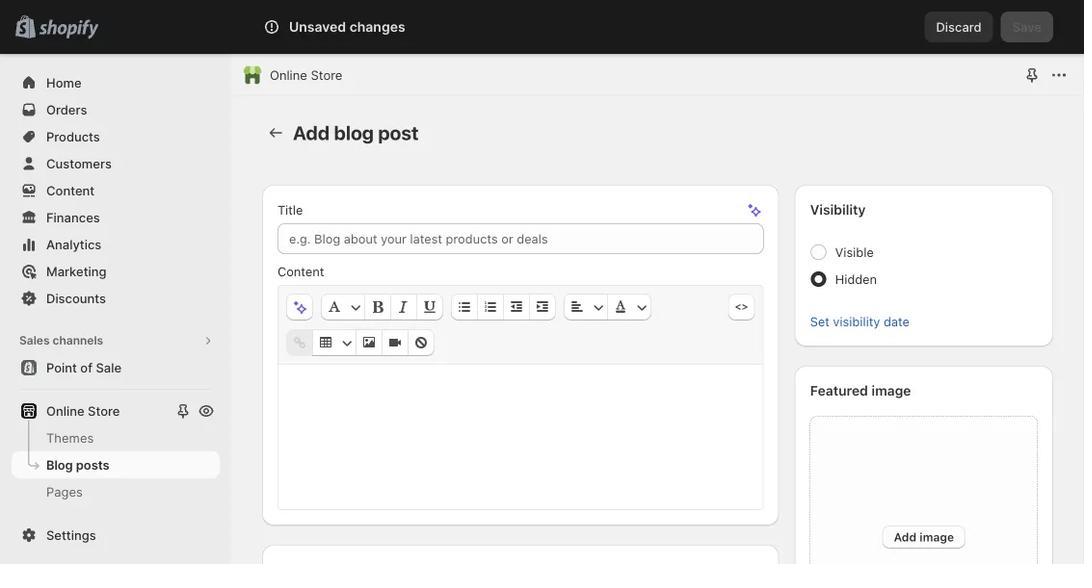 Task type: describe. For each thing, give the bounding box(es) containing it.
1 horizontal spatial online store link
[[270, 66, 343, 85]]

blog
[[46, 458, 73, 473]]

blog posts link
[[12, 452, 220, 479]]

settings link
[[12, 522, 220, 549]]

content link
[[12, 177, 220, 204]]

changes
[[350, 19, 405, 35]]

content
[[46, 183, 95, 198]]

preferences link
[[12, 533, 220, 560]]

analytics link
[[12, 231, 220, 258]]

pages link
[[12, 479, 220, 506]]

discard
[[936, 19, 982, 34]]

1 vertical spatial online store link
[[12, 398, 172, 425]]

sales
[[19, 334, 50, 348]]

1 horizontal spatial store
[[311, 67, 343, 82]]

marketing
[[46, 264, 107, 279]]

0 horizontal spatial store
[[88, 404, 120, 419]]

1 vertical spatial online
[[46, 404, 84, 419]]

posts
[[76, 458, 109, 473]]

discounts
[[46, 291, 106, 306]]

finances
[[46, 210, 100, 225]]

blog posts
[[46, 458, 109, 473]]

marketing link
[[12, 258, 220, 285]]

customers
[[46, 156, 112, 171]]

finances link
[[12, 204, 220, 231]]

products link
[[12, 123, 220, 150]]

settings
[[46, 528, 96, 543]]

customers link
[[12, 150, 220, 177]]

home
[[46, 75, 82, 90]]

point of sale
[[46, 360, 121, 375]]

analytics
[[46, 237, 101, 252]]

sales channels button
[[12, 328, 220, 355]]

shopify image
[[39, 20, 99, 39]]



Task type: locate. For each thing, give the bounding box(es) containing it.
online right online store image
[[270, 67, 307, 82]]

preferences
[[46, 539, 117, 554]]

0 vertical spatial online store link
[[270, 66, 343, 85]]

1 horizontal spatial online
[[270, 67, 307, 82]]

products
[[46, 129, 100, 144]]

point
[[46, 360, 77, 375]]

store
[[311, 67, 343, 82], [88, 404, 120, 419]]

1 horizontal spatial online store
[[270, 67, 343, 82]]

sale
[[96, 360, 121, 375]]

orders
[[46, 102, 87, 117]]

pages
[[46, 485, 83, 500]]

discounts link
[[12, 285, 220, 312]]

0 vertical spatial online store
[[270, 67, 343, 82]]

0 vertical spatial store
[[311, 67, 343, 82]]

online store
[[270, 67, 343, 82], [46, 404, 120, 419]]

themes link
[[12, 425, 220, 452]]

online
[[270, 67, 307, 82], [46, 404, 84, 419]]

online store up themes
[[46, 404, 120, 419]]

0 horizontal spatial online store link
[[12, 398, 172, 425]]

channels
[[53, 334, 103, 348]]

orders link
[[12, 96, 220, 123]]

search
[[294, 19, 335, 34]]

save
[[1013, 19, 1042, 34]]

store up themes link
[[88, 404, 120, 419]]

online store down search
[[270, 67, 343, 82]]

1 vertical spatial store
[[88, 404, 120, 419]]

themes
[[46, 431, 94, 446]]

online store link down search
[[270, 66, 343, 85]]

online up themes
[[46, 404, 84, 419]]

1 vertical spatial online store
[[46, 404, 120, 419]]

store down unsaved
[[311, 67, 343, 82]]

unsaved
[[289, 19, 346, 35]]

search button
[[263, 12, 822, 42]]

point of sale link
[[12, 355, 220, 382]]

0 horizontal spatial online
[[46, 404, 84, 419]]

unsaved changes
[[289, 19, 405, 35]]

0 horizontal spatial online store
[[46, 404, 120, 419]]

point of sale button
[[0, 355, 231, 382]]

of
[[80, 360, 92, 375]]

save button
[[1001, 12, 1053, 42]]

online store link up themes
[[12, 398, 172, 425]]

online store link
[[270, 66, 343, 85], [12, 398, 172, 425]]

discard button
[[925, 12, 993, 42]]

home link
[[12, 69, 220, 96]]

0 vertical spatial online
[[270, 67, 307, 82]]

sales channels
[[19, 334, 103, 348]]

online store image
[[243, 66, 262, 85]]



Task type: vqa. For each thing, say whether or not it's contained in the screenshot.
text field
no



